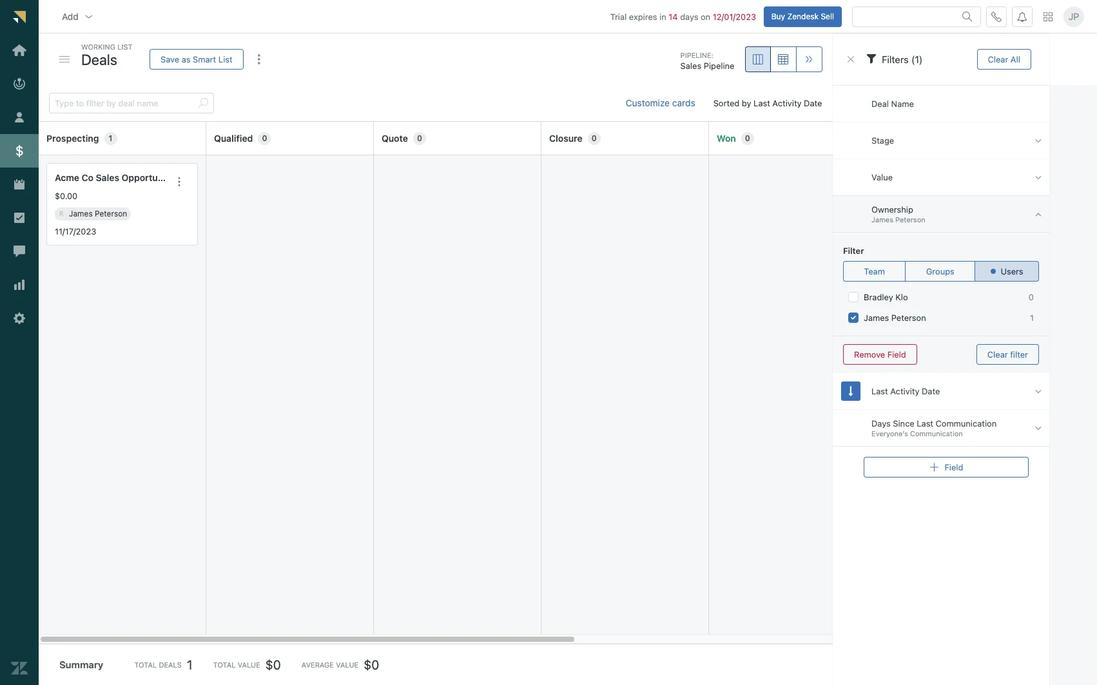 Task type: describe. For each thing, give the bounding box(es) containing it.
smart
[[193, 54, 216, 64]]

clear all
[[988, 54, 1020, 64]]

everyone's
[[871, 430, 908, 438]]

angle down image for stage
[[1035, 135, 1042, 146]]

pipeline
[[704, 61, 735, 71]]

buy zendesk sell
[[771, 11, 834, 21]]

1 horizontal spatial james peterson
[[864, 313, 926, 323]]

zendesk
[[787, 11, 819, 21]]

field inside field button
[[945, 462, 963, 472]]

acme co sales opportunity
[[55, 172, 174, 183]]

by
[[742, 98, 751, 108]]

angle up image
[[1035, 209, 1042, 220]]

name
[[891, 98, 914, 109]]

closure
[[549, 133, 583, 144]]

deals inside working list deals
[[81, 51, 117, 68]]

zendesk image
[[11, 660, 28, 677]]

on
[[701, 11, 711, 22]]

customize cards button
[[616, 90, 706, 116]]

search image
[[198, 98, 208, 108]]

remove field
[[854, 349, 906, 359]]

deal
[[871, 98, 889, 109]]

total for $0
[[213, 661, 236, 669]]

add button
[[52, 4, 104, 29]]

as
[[182, 54, 191, 64]]

0 for qualified
[[262, 133, 267, 143]]

trial
[[610, 11, 627, 22]]

zendesk products image
[[1044, 12, 1053, 21]]

save
[[161, 54, 179, 64]]

peterson inside ownership james peterson
[[895, 216, 925, 224]]

0 horizontal spatial james peterson
[[69, 209, 127, 218]]

qualified
[[214, 133, 253, 144]]

average value $0
[[302, 657, 379, 672]]

filters
[[882, 53, 909, 65]]

in
[[660, 11, 666, 22]]

days since last communication everyone's communication
[[871, 418, 997, 438]]

clear all button
[[977, 49, 1031, 70]]

opportunity
[[122, 172, 174, 183]]

list inside 'button'
[[218, 54, 232, 64]]

chevron down image
[[84, 11, 94, 22]]

jp
[[1069, 11, 1079, 22]]

ownership
[[871, 204, 913, 215]]

klo
[[895, 292, 908, 302]]

peterson down klo
[[891, 313, 926, 323]]

1 vertical spatial last
[[871, 386, 888, 396]]

total value $0
[[213, 657, 281, 672]]

co
[[82, 172, 94, 183]]

deal name
[[871, 98, 914, 109]]

(1)
[[911, 53, 923, 65]]

james up 11/17/2023
[[69, 209, 93, 218]]

last activity date
[[871, 386, 940, 396]]

value
[[871, 172, 893, 182]]

acme co sales opportunity link
[[55, 172, 174, 185]]

0 vertical spatial date
[[804, 98, 822, 108]]

buy zendesk sell button
[[764, 6, 842, 27]]

james inside ownership james peterson
[[871, 216, 893, 224]]

1 horizontal spatial 1
[[187, 657, 193, 672]]

buy
[[771, 11, 785, 21]]

value for average value $0
[[336, 661, 359, 669]]

angle down image for value
[[1035, 172, 1042, 183]]

1 horizontal spatial activity
[[890, 386, 919, 396]]

handler image
[[59, 56, 70, 62]]

14
[[669, 11, 678, 22]]

trial expires in 14 days on 12/01/2023
[[610, 11, 756, 22]]

customize cards
[[626, 97, 695, 108]]

deals inside total deals 1
[[159, 661, 182, 669]]

days
[[680, 11, 699, 22]]

prospecting
[[46, 133, 99, 144]]

overflow vertical fill image
[[254, 54, 264, 64]]

$0 for total value $0
[[265, 657, 281, 672]]

pipeline: sales pipeline
[[681, 51, 735, 71]]

summary
[[59, 659, 103, 671]]

add image
[[929, 462, 939, 473]]

filters (1)
[[882, 53, 923, 65]]

customize
[[626, 97, 670, 108]]



Task type: locate. For each thing, give the bounding box(es) containing it.
bradley
[[864, 292, 893, 302]]

0
[[262, 133, 267, 143], [417, 133, 422, 143], [592, 133, 597, 143], [745, 133, 750, 143], [1029, 292, 1034, 302]]

0 vertical spatial communication
[[936, 418, 997, 429]]

calls image
[[992, 11, 1002, 22]]

0 horizontal spatial filter
[[843, 246, 864, 256]]

days
[[871, 418, 890, 429]]

2 horizontal spatial 1
[[1030, 313, 1034, 323]]

0 right closure
[[592, 133, 597, 143]]

$0
[[265, 657, 281, 672], [364, 657, 379, 672]]

bradley klo
[[864, 292, 908, 302]]

long arrow down image
[[848, 386, 853, 397]]

1 up clear filter button
[[1030, 313, 1034, 323]]

0 vertical spatial field
[[887, 349, 906, 359]]

2 horizontal spatial last
[[917, 418, 933, 429]]

sorted
[[713, 98, 740, 108]]

0 right won
[[745, 133, 750, 143]]

add
[[62, 11, 79, 22]]

list
[[117, 43, 133, 51], [218, 54, 232, 64]]

0 horizontal spatial total
[[134, 661, 157, 669]]

sales inside pipeline: sales pipeline
[[681, 61, 702, 71]]

search image
[[963, 11, 973, 22]]

stage
[[871, 135, 894, 146]]

field inside the remove field button
[[887, 349, 906, 359]]

1 vertical spatial deals
[[159, 661, 182, 669]]

0 horizontal spatial list
[[117, 43, 133, 51]]

1 left total value $0
[[187, 657, 193, 672]]

1 horizontal spatial total
[[213, 661, 236, 669]]

james peterson
[[69, 209, 127, 218], [864, 313, 926, 323]]

last for since
[[917, 418, 933, 429]]

1 vertical spatial filter
[[1010, 349, 1028, 359]]

1 horizontal spatial $0
[[364, 657, 379, 672]]

0 right quote
[[417, 133, 422, 143]]

field right add image
[[945, 462, 963, 472]]

field right remove
[[887, 349, 906, 359]]

0 vertical spatial 1
[[109, 133, 112, 143]]

0 horizontal spatial 1
[[109, 133, 112, 143]]

1 vertical spatial field
[[945, 462, 963, 472]]

communication
[[936, 418, 997, 429], [910, 430, 963, 438]]

12/01/2023
[[713, 11, 756, 22]]

0 horizontal spatial value
[[238, 661, 260, 669]]

peterson
[[95, 209, 127, 218], [895, 216, 925, 224], [891, 313, 926, 323]]

1 horizontal spatial field
[[945, 462, 963, 472]]

1 horizontal spatial sales
[[681, 61, 702, 71]]

0 horizontal spatial $0
[[265, 657, 281, 672]]

list right working
[[117, 43, 133, 51]]

value
[[238, 661, 260, 669], [336, 661, 359, 669]]

1 vertical spatial sales
[[96, 172, 119, 183]]

total right total deals 1
[[213, 661, 236, 669]]

communication up field button
[[936, 418, 997, 429]]

all
[[1011, 54, 1020, 64]]

sell
[[821, 11, 834, 21]]

clear for clear filter
[[987, 349, 1008, 359]]

1 total from the left
[[134, 661, 157, 669]]

value inside total value $0
[[238, 661, 260, 669]]

expires
[[629, 11, 657, 22]]

ownership james peterson
[[871, 204, 925, 224]]

0 vertical spatial activity
[[773, 98, 802, 108]]

quote
[[382, 133, 408, 144]]

filter inside button
[[1010, 349, 1028, 359]]

communication up add image
[[910, 430, 963, 438]]

total for 1
[[134, 661, 157, 669]]

total
[[134, 661, 157, 669], [213, 661, 236, 669]]

filter fill image
[[866, 53, 876, 64]]

pipeline:
[[681, 51, 714, 59]]

james peterson up 11/17/2023
[[69, 209, 127, 218]]

Type to filter by deal name field
[[55, 94, 193, 113]]

1 vertical spatial activity
[[890, 386, 919, 396]]

activity
[[773, 98, 802, 108], [890, 386, 919, 396]]

1 vertical spatial clear
[[987, 349, 1008, 359]]

0 right qualified
[[262, 133, 267, 143]]

list inside working list deals
[[117, 43, 133, 51]]

1 vertical spatial list
[[218, 54, 232, 64]]

1 $0 from the left
[[265, 657, 281, 672]]

1 horizontal spatial last
[[871, 386, 888, 396]]

1 horizontal spatial deals
[[159, 661, 182, 669]]

2 value from the left
[[336, 661, 359, 669]]

last
[[754, 98, 770, 108], [871, 386, 888, 396], [917, 418, 933, 429]]

clear
[[988, 54, 1008, 64], [987, 349, 1008, 359]]

1 vertical spatial date
[[922, 386, 940, 396]]

0 vertical spatial list
[[117, 43, 133, 51]]

$0 for average value $0
[[364, 657, 379, 672]]

1 vertical spatial james peterson
[[864, 313, 926, 323]]

angle down image
[[1035, 135, 1042, 146], [1035, 172, 1042, 183], [1035, 423, 1042, 434]]

1 for james peterson
[[1030, 313, 1034, 323]]

users
[[1001, 266, 1023, 276]]

1 down type to filter by deal name field
[[109, 133, 112, 143]]

0 vertical spatial filter
[[843, 246, 864, 256]]

james down ownership
[[871, 216, 893, 224]]

list right smart
[[218, 54, 232, 64]]

team
[[864, 266, 885, 276]]

1 for prospecting
[[109, 133, 112, 143]]

last right the long arrow down icon
[[871, 386, 888, 396]]

won
[[717, 133, 736, 144]]

save as smart list button
[[150, 49, 243, 70]]

0 for won
[[745, 133, 750, 143]]

cards
[[672, 97, 695, 108]]

total inside total value $0
[[213, 661, 236, 669]]

11/17/2023
[[55, 226, 96, 236]]

1 vertical spatial angle down image
[[1035, 172, 1042, 183]]

since
[[893, 418, 914, 429]]

angle down image
[[1035, 386, 1042, 397]]

filter
[[843, 246, 864, 256], [1010, 349, 1028, 359]]

3 angle down image from the top
[[1035, 423, 1042, 434]]

working list deals
[[81, 43, 133, 68]]

clear filter button
[[976, 344, 1039, 365]]

team button
[[843, 261, 906, 282]]

1 horizontal spatial filter
[[1010, 349, 1028, 359]]

working
[[81, 43, 115, 51]]

$0 left average
[[265, 657, 281, 672]]

users button
[[975, 261, 1039, 282]]

2 vertical spatial 1
[[187, 657, 193, 672]]

2 vertical spatial angle down image
[[1035, 423, 1042, 434]]

james down the bradley
[[864, 313, 889, 323]]

0 vertical spatial angle down image
[[1035, 135, 1042, 146]]

contacts image
[[59, 211, 64, 216]]

bell image
[[1017, 11, 1028, 22]]

sales right co
[[96, 172, 119, 183]]

1 horizontal spatial list
[[218, 54, 232, 64]]

1 horizontal spatial value
[[336, 661, 359, 669]]

0 for bradley klo
[[1029, 292, 1034, 302]]

2 total from the left
[[213, 661, 236, 669]]

value inside average value $0
[[336, 661, 359, 669]]

james
[[69, 209, 93, 218], [871, 216, 893, 224], [864, 313, 889, 323]]

0 horizontal spatial date
[[804, 98, 822, 108]]

remove field button
[[843, 344, 917, 365]]

$0.00
[[55, 191, 78, 201]]

total deals 1
[[134, 657, 193, 672]]

0 horizontal spatial last
[[754, 98, 770, 108]]

sales inside the acme co sales opportunity link
[[96, 172, 119, 183]]

2 $0 from the left
[[364, 657, 379, 672]]

last inside days since last communication everyone's communication
[[917, 418, 933, 429]]

activity up "since"
[[890, 386, 919, 396]]

0 horizontal spatial activity
[[773, 98, 802, 108]]

total right summary
[[134, 661, 157, 669]]

cancel image
[[846, 54, 856, 64]]

1
[[109, 133, 112, 143], [1030, 313, 1034, 323], [187, 657, 193, 672]]

sorted by last activity date
[[713, 98, 822, 108]]

last right "since"
[[917, 418, 933, 429]]

peterson down ownership
[[895, 216, 925, 224]]

save as smart list
[[161, 54, 232, 64]]

sales down the pipeline: at top
[[681, 61, 702, 71]]

0 vertical spatial clear
[[988, 54, 1008, 64]]

remove
[[854, 349, 885, 359]]

0 for closure
[[592, 133, 597, 143]]

clear for clear all
[[988, 54, 1008, 64]]

jp button
[[1064, 6, 1084, 27]]

date
[[804, 98, 822, 108], [922, 386, 940, 396]]

value for total value $0
[[238, 661, 260, 669]]

1 value from the left
[[238, 661, 260, 669]]

clear filter
[[987, 349, 1028, 359]]

1 vertical spatial communication
[[910, 430, 963, 438]]

deals
[[81, 51, 117, 68], [159, 661, 182, 669]]

0 vertical spatial james peterson
[[69, 209, 127, 218]]

1 vertical spatial 1
[[1030, 313, 1034, 323]]

0 down users button
[[1029, 292, 1034, 302]]

last right by
[[754, 98, 770, 108]]

1 angle down image from the top
[[1035, 135, 1042, 146]]

0 vertical spatial sales
[[681, 61, 702, 71]]

0 horizontal spatial field
[[887, 349, 906, 359]]

groups button
[[905, 261, 975, 282]]

acme
[[55, 172, 79, 183]]

groups
[[926, 266, 954, 276]]

0 horizontal spatial deals
[[81, 51, 117, 68]]

0 vertical spatial last
[[754, 98, 770, 108]]

1 horizontal spatial date
[[922, 386, 940, 396]]

0 vertical spatial deals
[[81, 51, 117, 68]]

total inside total deals 1
[[134, 661, 157, 669]]

peterson down the acme co sales opportunity link on the left top of page
[[95, 209, 127, 218]]

2 vertical spatial last
[[917, 418, 933, 429]]

sales
[[681, 61, 702, 71], [96, 172, 119, 183]]

0 horizontal spatial sales
[[96, 172, 119, 183]]

average
[[302, 661, 334, 669]]

field button
[[864, 457, 1029, 478]]

2 angle down image from the top
[[1035, 172, 1042, 183]]

activity right by
[[773, 98, 802, 108]]

last for by
[[754, 98, 770, 108]]

james peterson down klo
[[864, 313, 926, 323]]

$0 right average
[[364, 657, 379, 672]]

field
[[887, 349, 906, 359], [945, 462, 963, 472]]

0 for quote
[[417, 133, 422, 143]]



Task type: vqa. For each thing, say whether or not it's contained in the screenshot.
"Average value $0"
yes



